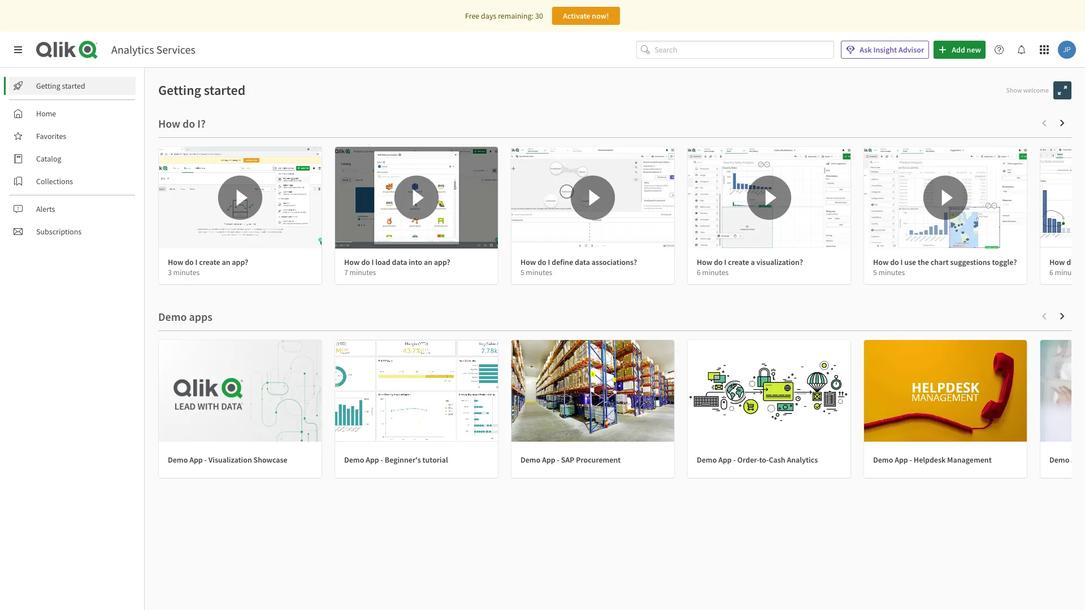 Task type: describe. For each thing, give the bounding box(es) containing it.
how do i create a visualization? element
[[697, 257, 804, 267]]

show welcome
[[1007, 86, 1050, 94]]

do for how do i in
[[1067, 257, 1076, 267]]

how do i load data into an app? element
[[344, 257, 451, 267]]

alerts link
[[9, 200, 136, 218]]

add new
[[952, 45, 982, 55]]

create for an
[[199, 257, 220, 267]]

favorites
[[36, 131, 66, 141]]

i for how do i define data associations?
[[548, 257, 551, 267]]

load
[[376, 257, 391, 267]]

demo app - helpdesk management image
[[865, 340, 1028, 442]]

insight
[[874, 45, 898, 55]]

collections link
[[9, 172, 136, 191]]

searchbar element
[[637, 41, 835, 59]]

how do i use the chart suggestions toggle? 5 minutes
[[874, 257, 1018, 278]]

getting started inside navigation pane element
[[36, 81, 85, 91]]

do for how do i use the chart suggestions toggle?
[[891, 257, 900, 267]]

define
[[552, 257, 574, 267]]

associations?
[[592, 257, 637, 267]]

activate now! link
[[552, 7, 620, 25]]

how do i define data associations? image
[[512, 147, 675, 249]]

minutes inside how do i create an app? 3 minutes
[[173, 268, 200, 278]]

demo app 
[[1050, 455, 1086, 465]]

ask
[[860, 45, 872, 55]]

ask insight advisor button
[[842, 41, 930, 59]]

minutes inside how do i in 6 minutes
[[1056, 268, 1082, 278]]

getting started link
[[9, 77, 136, 95]]

now!
[[592, 11, 609, 21]]

demo app - visualization showcase
[[168, 455, 288, 465]]

how for how do i load data into an app?
[[344, 257, 360, 267]]

do for how do i define data associations?
[[538, 257, 547, 267]]

activate now!
[[563, 11, 609, 21]]

how do i interact with visualizations? element
[[1050, 257, 1086, 267]]

analytics services element
[[111, 42, 196, 57]]

an inside how do i create an app? 3 minutes
[[222, 257, 230, 267]]

how do i create a visualization? 6 minutes
[[697, 257, 804, 278]]

started inside navigation pane element
[[62, 81, 85, 91]]

getting inside getting started main content
[[158, 81, 201, 99]]

app for sap
[[542, 455, 556, 465]]

30
[[536, 11, 543, 21]]

demo for demo app - sap procurement
[[521, 455, 541, 465]]

app for visualization
[[190, 455, 203, 465]]

- for visualization
[[204, 455, 207, 465]]

sap
[[561, 455, 575, 465]]

getting started main content
[[145, 68, 1086, 611]]

0 vertical spatial analytics
[[111, 42, 154, 57]]

remaining:
[[498, 11, 534, 21]]

app for beginner's
[[366, 455, 379, 465]]

- for sap
[[557, 455, 560, 465]]

how do i use the chart suggestions toggle? element
[[874, 257, 1018, 267]]

free days remaining: 30
[[465, 11, 543, 21]]

demo app - beginner's tutorial
[[344, 455, 448, 465]]

app for helpdesk
[[895, 455, 909, 465]]

i for how do i create a visualization?
[[725, 257, 727, 267]]

activate
[[563, 11, 591, 21]]

visualization?
[[757, 257, 804, 267]]

close sidebar menu image
[[14, 45, 23, 54]]

- for helpdesk
[[910, 455, 913, 465]]

how do i load data into an app? image
[[335, 147, 498, 249]]

how for how do i in
[[1050, 257, 1066, 267]]

a
[[751, 257, 755, 267]]

visualization
[[209, 455, 252, 465]]

data for into
[[392, 257, 407, 267]]

toggle?
[[993, 257, 1018, 267]]

minutes inside 'how do i define data associations? 5 minutes'
[[526, 268, 553, 278]]

7
[[344, 268, 348, 278]]

how for how do i create an app?
[[168, 257, 183, 267]]

demo for demo app 
[[1050, 455, 1070, 465]]

subscriptions link
[[9, 223, 136, 241]]

how do i create a visualization? image
[[688, 147, 851, 249]]

i for how do i use the chart suggestions toggle?
[[901, 257, 903, 267]]

cash
[[769, 455, 786, 465]]

free
[[465, 11, 480, 21]]

days
[[481, 11, 497, 21]]

an inside how do i load data into an app? 7 minutes
[[424, 257, 433, 267]]

helpdesk
[[914, 455, 946, 465]]

do for how do i create a visualization?
[[714, 257, 723, 267]]



Task type: locate. For each thing, give the bounding box(es) containing it.
getting started up home link
[[36, 81, 85, 91]]

how inside how do i load data into an app? 7 minutes
[[344, 257, 360, 267]]

6
[[697, 268, 701, 278], [1050, 268, 1054, 278]]

demo app - helpdesk management
[[874, 455, 992, 465]]

1 horizontal spatial 5
[[874, 268, 878, 278]]

1 horizontal spatial getting started
[[158, 81, 246, 99]]

0 horizontal spatial an
[[222, 257, 230, 267]]

minutes right the 3
[[173, 268, 200, 278]]

i inside how do i use the chart suggestions toggle? 5 minutes
[[901, 257, 903, 267]]

how up the 3
[[168, 257, 183, 267]]

2 app? from the left
[[434, 257, 451, 267]]

how inside "how do i create a visualization? 6 minutes"
[[697, 257, 713, 267]]

0 horizontal spatial create
[[199, 257, 220, 267]]

minutes
[[173, 268, 200, 278], [350, 268, 376, 278], [526, 268, 553, 278], [703, 268, 729, 278], [879, 268, 906, 278], [1056, 268, 1082, 278]]

i inside how do i load data into an app? 7 minutes
[[372, 257, 374, 267]]

app for order-
[[719, 455, 732, 465]]

5 demo from the left
[[874, 455, 894, 465]]

1 app? from the left
[[232, 257, 248, 267]]

minutes inside how do i use the chart suggestions toggle? 5 minutes
[[879, 268, 906, 278]]

2 app from the left
[[366, 455, 379, 465]]

3 demo from the left
[[521, 455, 541, 465]]

0 horizontal spatial getting
[[36, 81, 60, 91]]

how do i define data associations? element
[[521, 257, 637, 267]]

- for beginner's
[[381, 455, 383, 465]]

how left use
[[874, 257, 889, 267]]

3 minutes from the left
[[526, 268, 553, 278]]

how do i create an app? element
[[168, 257, 248, 267]]

do
[[185, 257, 194, 267], [361, 257, 370, 267], [538, 257, 547, 267], [714, 257, 723, 267], [891, 257, 900, 267], [1067, 257, 1076, 267]]

i inside "how do i create a visualization? 6 minutes"
[[725, 257, 727, 267]]

0 horizontal spatial getting started
[[36, 81, 85, 91]]

demo app - order-to-cash analytics image
[[688, 340, 851, 442]]

6 i from the left
[[1078, 257, 1080, 267]]

services
[[156, 42, 196, 57]]

data
[[392, 257, 407, 267], [575, 257, 590, 267]]

- left beginner's in the bottom of the page
[[381, 455, 383, 465]]

getting started inside main content
[[158, 81, 246, 99]]

how for how do i use the chart suggestions toggle?
[[874, 257, 889, 267]]

do inside how do i use the chart suggestions toggle? 5 minutes
[[891, 257, 900, 267]]

0 horizontal spatial 6
[[697, 268, 701, 278]]

navigation pane element
[[0, 72, 144, 245]]

minutes inside how do i load data into an app? 7 minutes
[[350, 268, 376, 278]]

i for how do i load data into an app?
[[372, 257, 374, 267]]

getting inside getting started link
[[36, 81, 60, 91]]

5 do from the left
[[891, 257, 900, 267]]

1 horizontal spatial 6
[[1050, 268, 1054, 278]]

1 horizontal spatial app?
[[434, 257, 451, 267]]

1 app from the left
[[190, 455, 203, 465]]

1 5 from the left
[[521, 268, 525, 278]]

4 i from the left
[[725, 257, 727, 267]]

how
[[168, 257, 183, 267], [344, 257, 360, 267], [521, 257, 536, 267], [697, 257, 713, 267], [874, 257, 889, 267], [1050, 257, 1066, 267]]

create for a
[[729, 257, 750, 267]]

5
[[521, 268, 525, 278], [874, 268, 878, 278]]

catalog link
[[9, 150, 136, 168]]

1 i from the left
[[195, 257, 198, 267]]

4 minutes from the left
[[703, 268, 729, 278]]

analytics services
[[111, 42, 196, 57]]

procurement
[[576, 455, 621, 465]]

catalog
[[36, 154, 61, 164]]

favorites link
[[9, 127, 136, 145]]

how left define
[[521, 257, 536, 267]]

1 do from the left
[[185, 257, 194, 267]]

data inside how do i load data into an app? 7 minutes
[[392, 257, 407, 267]]

data inside 'how do i define data associations? 5 minutes'
[[575, 257, 590, 267]]

james peterson image
[[1059, 41, 1077, 59]]

3 app from the left
[[542, 455, 556, 465]]

3 - from the left
[[557, 455, 560, 465]]

4 how from the left
[[697, 257, 713, 267]]

do for how do i load data into an app?
[[361, 257, 370, 267]]

5 - from the left
[[910, 455, 913, 465]]

1 vertical spatial analytics
[[787, 455, 818, 465]]

i inside how do i create an app? 3 minutes
[[195, 257, 198, 267]]

add
[[952, 45, 966, 55]]

how left a
[[697, 257, 713, 267]]

welcome
[[1024, 86, 1050, 94]]

- left visualization
[[204, 455, 207, 465]]

new
[[967, 45, 982, 55]]

started inside main content
[[204, 81, 246, 99]]

collections
[[36, 176, 73, 187]]

how do i load data into an app? 7 minutes
[[344, 257, 451, 278]]

minutes down how do i interact with visualizations? element
[[1056, 268, 1082, 278]]

analytics left the services
[[111, 42, 154, 57]]

i inside 'how do i define data associations? 5 minutes'
[[548, 257, 551, 267]]

chart
[[931, 257, 949, 267]]

5 app from the left
[[895, 455, 909, 465]]

analytics
[[111, 42, 154, 57], [787, 455, 818, 465]]

how inside how do i use the chart suggestions toggle? 5 minutes
[[874, 257, 889, 267]]

1 horizontal spatial create
[[729, 257, 750, 267]]

getting
[[36, 81, 60, 91], [158, 81, 201, 99]]

do inside "how do i create a visualization? 6 minutes"
[[714, 257, 723, 267]]

show
[[1007, 86, 1023, 94]]

6 down how do i interact with visualizations? element
[[1050, 268, 1054, 278]]

5 inside 'how do i define data associations? 5 minutes'
[[521, 268, 525, 278]]

1 horizontal spatial getting
[[158, 81, 201, 99]]

started
[[62, 81, 85, 91], [204, 81, 246, 99]]

i inside how do i in 6 minutes
[[1078, 257, 1080, 267]]

5 i from the left
[[901, 257, 903, 267]]

3
[[168, 268, 172, 278]]

2 do from the left
[[361, 257, 370, 267]]

2 minutes from the left
[[350, 268, 376, 278]]

i for how do i in
[[1078, 257, 1080, 267]]

6 minutes from the left
[[1056, 268, 1082, 278]]

demo for demo app - order-to-cash analytics
[[697, 455, 717, 465]]

the
[[918, 257, 930, 267]]

4 demo from the left
[[697, 455, 717, 465]]

demo app - sap procurement image
[[512, 340, 675, 442]]

add new button
[[934, 41, 986, 59]]

management
[[948, 455, 992, 465]]

order-
[[738, 455, 760, 465]]

how do i in 6 minutes
[[1050, 257, 1086, 278]]

how do i define data associations? 5 minutes
[[521, 257, 637, 278]]

1 create from the left
[[199, 257, 220, 267]]

demo for demo app - beginner's tutorial
[[344, 455, 364, 465]]

do inside 'how do i define data associations? 5 minutes'
[[538, 257, 547, 267]]

how inside 'how do i define data associations? 5 minutes'
[[521, 257, 536, 267]]

- for order-
[[734, 455, 736, 465]]

0 horizontal spatial 5
[[521, 268, 525, 278]]

Search text field
[[655, 41, 835, 59]]

5 how from the left
[[874, 257, 889, 267]]

into
[[409, 257, 423, 267]]

ask insight advisor
[[860, 45, 925, 55]]

data left into
[[392, 257, 407, 267]]

2 data from the left
[[575, 257, 590, 267]]

how do i use the chart suggestions toggle? image
[[865, 147, 1028, 249]]

minutes down how do i create a visualization? element at the top
[[703, 268, 729, 278]]

create inside how do i create an app? 3 minutes
[[199, 257, 220, 267]]

tutorial
[[423, 455, 448, 465]]

5 inside how do i use the chart suggestions toggle? 5 minutes
[[874, 268, 878, 278]]

-
[[204, 455, 207, 465], [381, 455, 383, 465], [557, 455, 560, 465], [734, 455, 736, 465], [910, 455, 913, 465]]

i
[[195, 257, 198, 267], [372, 257, 374, 267], [548, 257, 551, 267], [725, 257, 727, 267], [901, 257, 903, 267], [1078, 257, 1080, 267]]

1 horizontal spatial an
[[424, 257, 433, 267]]

- left order-
[[734, 455, 736, 465]]

1 horizontal spatial started
[[204, 81, 246, 99]]

data for associations?
[[575, 257, 590, 267]]

2 5 from the left
[[874, 268, 878, 278]]

2 demo from the left
[[344, 455, 364, 465]]

demo app - sap procurement
[[521, 455, 621, 465]]

6 inside how do i in 6 minutes
[[1050, 268, 1054, 278]]

- left "helpdesk"
[[910, 455, 913, 465]]

how up 7
[[344, 257, 360, 267]]

1 6 from the left
[[697, 268, 701, 278]]

getting down the services
[[158, 81, 201, 99]]

0 horizontal spatial started
[[62, 81, 85, 91]]

2 an from the left
[[424, 257, 433, 267]]

1 - from the left
[[204, 455, 207, 465]]

3 how from the left
[[521, 257, 536, 267]]

minutes down use
[[879, 268, 906, 278]]

minutes right 7
[[350, 268, 376, 278]]

1 horizontal spatial analytics
[[787, 455, 818, 465]]

how do i create an app? image
[[159, 147, 322, 249]]

2 i from the left
[[372, 257, 374, 267]]

demo for demo app - visualization showcase
[[168, 455, 188, 465]]

analytics inside getting started main content
[[787, 455, 818, 465]]

6 inside "how do i create a visualization? 6 minutes"
[[697, 268, 701, 278]]

app?
[[232, 257, 248, 267], [434, 257, 451, 267]]

4 - from the left
[[734, 455, 736, 465]]

5 minutes from the left
[[879, 268, 906, 278]]

showcase
[[254, 455, 288, 465]]

do inside how do i in 6 minutes
[[1067, 257, 1076, 267]]

2 - from the left
[[381, 455, 383, 465]]

6 how from the left
[[1050, 257, 1066, 267]]

1 horizontal spatial data
[[575, 257, 590, 267]]

6 down how do i create a visualization? element at the top
[[697, 268, 701, 278]]

advisor
[[899, 45, 925, 55]]

app? inside how do i load data into an app? 7 minutes
[[434, 257, 451, 267]]

to-
[[760, 455, 769, 465]]

how for how do i define data associations?
[[521, 257, 536, 267]]

getting started down the services
[[158, 81, 246, 99]]

i for how do i create an app?
[[195, 257, 198, 267]]

2 create from the left
[[729, 257, 750, 267]]

how do i create an app? 3 minutes
[[168, 257, 248, 278]]

demo
[[168, 455, 188, 465], [344, 455, 364, 465], [521, 455, 541, 465], [697, 455, 717, 465], [874, 455, 894, 465], [1050, 455, 1070, 465]]

1 demo from the left
[[168, 455, 188, 465]]

6 app from the left
[[1072, 455, 1085, 465]]

in
[[1081, 257, 1086, 267]]

minutes inside "how do i create a visualization? 6 minutes"
[[703, 268, 729, 278]]

3 i from the left
[[548, 257, 551, 267]]

demo for demo app - helpdesk management
[[874, 455, 894, 465]]

demo app - visualization showcase image
[[159, 340, 322, 442]]

2 6 from the left
[[1050, 268, 1054, 278]]

create inside "how do i create a visualization? 6 minutes"
[[729, 257, 750, 267]]

suggestions
[[951, 257, 991, 267]]

- left sap
[[557, 455, 560, 465]]

beginner's
[[385, 455, 421, 465]]

minutes down define
[[526, 268, 553, 278]]

0 horizontal spatial app?
[[232, 257, 248, 267]]

4 do from the left
[[714, 257, 723, 267]]

6 demo from the left
[[1050, 455, 1070, 465]]

how inside how do i create an app? 3 minutes
[[168, 257, 183, 267]]

demo app - order-to-cash analytics
[[697, 455, 818, 465]]

home
[[36, 109, 56, 119]]

app? inside how do i create an app? 3 minutes
[[232, 257, 248, 267]]

show welcome image
[[1059, 86, 1068, 95]]

3 do from the left
[[538, 257, 547, 267]]

how left in
[[1050, 257, 1066, 267]]

how inside how do i in 6 minutes
[[1050, 257, 1066, 267]]

0 horizontal spatial analytics
[[111, 42, 154, 57]]

4 app from the left
[[719, 455, 732, 465]]

use
[[905, 257, 917, 267]]

6 do from the left
[[1067, 257, 1076, 267]]

1 how from the left
[[168, 257, 183, 267]]

app
[[190, 455, 203, 465], [366, 455, 379, 465], [542, 455, 556, 465], [719, 455, 732, 465], [895, 455, 909, 465], [1072, 455, 1085, 465]]

subscriptions
[[36, 227, 82, 237]]

1 minutes from the left
[[173, 268, 200, 278]]

0 horizontal spatial data
[[392, 257, 407, 267]]

analytics right cash
[[787, 455, 818, 465]]

how do i interact with visualizations? image
[[1041, 147, 1086, 249]]

how for how do i create a visualization?
[[697, 257, 713, 267]]

2 how from the left
[[344, 257, 360, 267]]

do for how do i create an app?
[[185, 257, 194, 267]]

demo app - beginner's tutorial image
[[335, 340, 498, 442]]

getting started
[[36, 81, 85, 91], [158, 81, 246, 99]]

1 data from the left
[[392, 257, 407, 267]]

getting up "home"
[[36, 81, 60, 91]]

alerts
[[36, 204, 55, 214]]

do inside how do i create an app? 3 minutes
[[185, 257, 194, 267]]

home link
[[9, 105, 136, 123]]

data right define
[[575, 257, 590, 267]]

do inside how do i load data into an app? 7 minutes
[[361, 257, 370, 267]]

demo app - pharma sales image
[[1041, 340, 1086, 442]]

1 an from the left
[[222, 257, 230, 267]]

an
[[222, 257, 230, 267], [424, 257, 433, 267]]

create
[[199, 257, 220, 267], [729, 257, 750, 267]]



Task type: vqa. For each thing, say whether or not it's contained in the screenshot.
How do I load data into an app? How
yes



